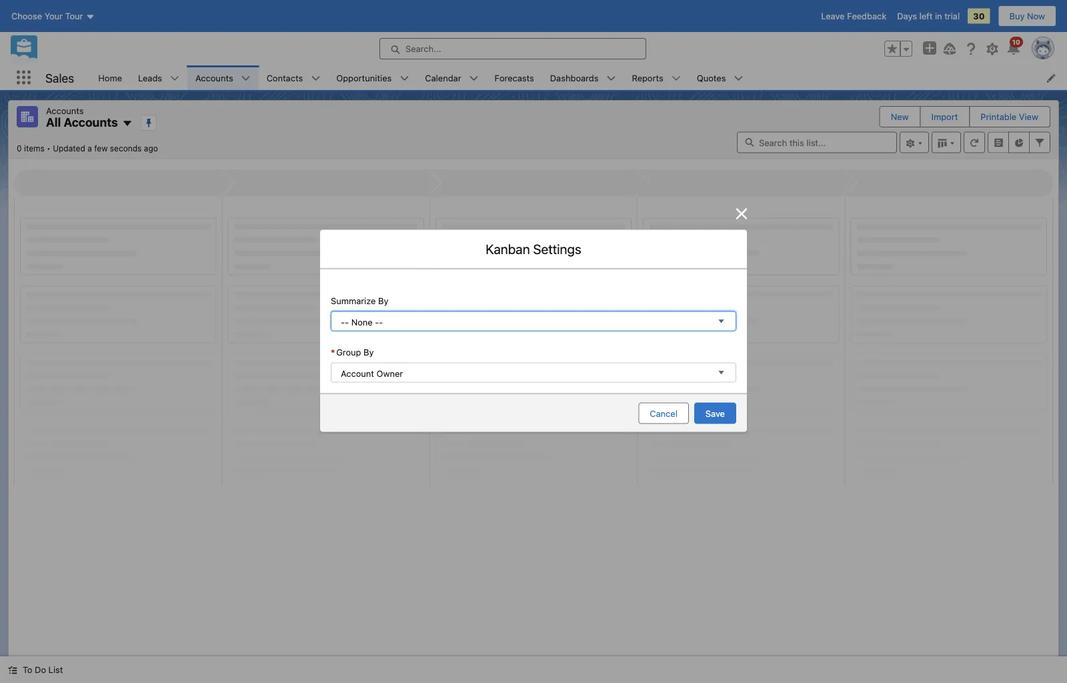 Task type: vqa. For each thing, say whether or not it's contained in the screenshot.
bottom Setup
no



Task type: locate. For each thing, give the bounding box(es) containing it.
the right field
[[593, 405, 606, 415]]

calendar list item
[[417, 65, 487, 90]]

dashboards link
[[542, 65, 607, 90]]

a right the select
[[517, 405, 522, 415]]

in right the left
[[936, 11, 943, 21]]

by inside all accounts|accounts|list view element
[[551, 405, 561, 415]]

leads link
[[130, 65, 170, 90]]

1 vertical spatial a
[[517, 405, 522, 415]]

1 horizontal spatial a
[[517, 405, 522, 415]]

days
[[898, 11, 918, 21]]

accounts inside list item
[[196, 73, 233, 83]]

accounts right leads list item
[[196, 73, 233, 83]]

0 vertical spatial group
[[337, 347, 361, 357]]

0 horizontal spatial a
[[88, 144, 92, 153]]

trial
[[945, 11, 960, 21]]

seconds
[[110, 144, 142, 153]]

buy
[[1010, 11, 1025, 21]]

1 vertical spatial in
[[584, 405, 591, 415]]

1 horizontal spatial by
[[378, 296, 389, 306]]

group
[[337, 347, 361, 357], [524, 405, 549, 415]]

accounts image
[[17, 106, 38, 127]]

1 horizontal spatial the
[[593, 405, 606, 415]]

in right field
[[584, 405, 591, 415]]

0 items • updated a few seconds ago
[[17, 144, 158, 153]]

2 vertical spatial by
[[551, 405, 561, 415]]

items
[[24, 144, 45, 153]]

buy now button
[[999, 5, 1057, 27]]

kanban left settings.
[[609, 405, 639, 415]]

2 horizontal spatial kanban
[[609, 405, 639, 415]]

2 horizontal spatial by
[[551, 405, 561, 415]]

accounts list item
[[188, 65, 259, 90]]

summarize by
[[331, 296, 389, 306]]

to do list button
[[0, 657, 71, 683]]

1 horizontal spatial group
[[524, 405, 549, 415]]

kanban left settings
[[486, 241, 530, 257]]

group
[[885, 41, 913, 57]]

select
[[490, 405, 514, 415]]

quotes list item
[[689, 65, 752, 90]]

0 vertical spatial a
[[88, 144, 92, 153]]

reports link
[[624, 65, 672, 90]]

a
[[88, 144, 92, 153], [517, 405, 522, 415]]

1 horizontal spatial in
[[936, 11, 943, 21]]

inverse image
[[734, 206, 750, 222]]

list
[[90, 65, 1068, 90]]

to left see at the left of page
[[390, 405, 400, 415]]

to for to do list
[[23, 665, 32, 675]]

opportunities
[[337, 73, 392, 83]]

reports list item
[[624, 65, 689, 90]]

search...
[[406, 44, 441, 54]]

leads
[[138, 73, 162, 83]]

the
[[419, 405, 432, 415], [593, 405, 606, 415]]

contacts list item
[[259, 65, 329, 90]]

in
[[936, 11, 943, 21], [584, 405, 591, 415]]

a left few
[[88, 144, 92, 153]]

group by
[[337, 347, 374, 357]]

0 vertical spatial to
[[390, 405, 400, 415]]

Search All Accounts list view. search field
[[737, 132, 898, 153]]

quotes
[[697, 73, 726, 83]]

to inside to do list button
[[23, 665, 32, 675]]

to
[[390, 405, 400, 415], [23, 665, 32, 675]]

0 horizontal spatial the
[[419, 405, 432, 415]]

kanban left view,
[[435, 405, 465, 415]]

list view controls image
[[900, 132, 930, 153]]

by
[[378, 296, 389, 306], [364, 347, 374, 357], [551, 405, 561, 415]]

0 horizontal spatial by
[[364, 347, 374, 357]]

all
[[46, 115, 61, 129]]

home
[[98, 73, 122, 83]]

1 the from the left
[[419, 405, 432, 415]]

feedback
[[848, 11, 887, 21]]

the right see at the left of page
[[419, 405, 432, 415]]

to left do
[[23, 665, 32, 675]]

leads list item
[[130, 65, 188, 90]]

0 horizontal spatial group
[[337, 347, 361, 357]]

summarize
[[331, 296, 376, 306]]

import
[[932, 112, 959, 122]]

0 horizontal spatial in
[[584, 405, 591, 415]]

by right *
[[364, 347, 374, 357]]

kanban settings
[[486, 241, 582, 257]]

0 vertical spatial by
[[378, 296, 389, 306]]

new button
[[881, 107, 920, 127]]

by for summarize by
[[378, 296, 389, 306]]

by for group by
[[364, 347, 374, 357]]

0 horizontal spatial to
[[23, 665, 32, 675]]

all accounts
[[46, 115, 118, 129]]

1 horizontal spatial to
[[390, 405, 400, 415]]

1 horizontal spatial kanban
[[486, 241, 530, 257]]

accounts
[[196, 73, 233, 83], [46, 105, 84, 115], [64, 115, 118, 129]]

to do list
[[23, 665, 63, 675]]

new
[[891, 112, 909, 122]]

*
[[331, 347, 335, 357]]

group right the select
[[524, 405, 549, 415]]

1 vertical spatial group
[[524, 405, 549, 415]]

left
[[920, 11, 933, 21]]

by left field
[[551, 405, 561, 415]]

1 vertical spatial by
[[364, 347, 374, 357]]

1 vertical spatial to
[[23, 665, 32, 675]]

to inside all accounts|accounts|list view element
[[390, 405, 400, 415]]

text default image
[[8, 666, 17, 675]]

group right *
[[337, 347, 361, 357]]

by right 'summarize'
[[378, 296, 389, 306]]

None search field
[[737, 132, 898, 153]]

kanban
[[486, 241, 530, 257], [435, 405, 465, 415], [609, 405, 639, 415]]

group inside all accounts|accounts|list view element
[[524, 405, 549, 415]]

0 horizontal spatial kanban
[[435, 405, 465, 415]]

days left in trial
[[898, 11, 960, 21]]



Task type: describe. For each thing, give the bounding box(es) containing it.
sales
[[45, 71, 74, 85]]

settings
[[534, 241, 582, 257]]

calendar
[[425, 73, 462, 83]]

printable
[[981, 112, 1017, 122]]

to for to see the kanban view, select a group by field in the kanban settings.
[[390, 405, 400, 415]]

save button
[[695, 403, 737, 424]]

printable view
[[981, 112, 1039, 122]]

opportunities link
[[329, 65, 400, 90]]

calendar link
[[417, 65, 470, 90]]

leave feedback
[[822, 11, 887, 21]]

home link
[[90, 65, 130, 90]]

to see the kanban view, select a group by field in the kanban settings.
[[390, 405, 677, 415]]

0 vertical spatial in
[[936, 11, 943, 21]]

accounts down sales
[[46, 105, 84, 115]]

updated
[[53, 144, 85, 153]]

cancel
[[650, 408, 678, 418]]

view
[[1020, 112, 1039, 122]]

2 the from the left
[[593, 405, 606, 415]]

all accounts|accounts|list view element
[[8, 100, 1060, 661]]

accounts link
[[188, 65, 241, 90]]

see
[[402, 405, 417, 415]]

leave
[[822, 11, 845, 21]]

buy now
[[1010, 11, 1046, 21]]

0
[[17, 144, 22, 153]]

settings.
[[641, 405, 677, 415]]

leave feedback link
[[822, 11, 887, 21]]

forecasts link
[[487, 65, 542, 90]]

all accounts status
[[17, 144, 53, 153]]

30
[[974, 11, 985, 21]]

none search field inside all accounts|accounts|list view element
[[737, 132, 898, 153]]

dashboards
[[550, 73, 599, 83]]

now
[[1028, 11, 1046, 21]]

list containing home
[[90, 65, 1068, 90]]

view,
[[467, 405, 488, 415]]

printable view button
[[971, 107, 1050, 127]]

dashboards list item
[[542, 65, 624, 90]]

select list display image
[[932, 132, 962, 153]]

few
[[94, 144, 108, 153]]

contacts link
[[259, 65, 311, 90]]

•
[[47, 144, 51, 153]]

field
[[564, 405, 581, 415]]

opportunities list item
[[329, 65, 417, 90]]

search... button
[[380, 38, 647, 59]]

reports
[[632, 73, 664, 83]]

quotes link
[[689, 65, 734, 90]]

forecasts
[[495, 73, 534, 83]]

list
[[48, 665, 63, 675]]

contacts
[[267, 73, 303, 83]]

ago
[[144, 144, 158, 153]]

do
[[35, 665, 46, 675]]

import button
[[921, 107, 969, 127]]

in inside all accounts|accounts|list view element
[[584, 405, 591, 415]]

save
[[706, 408, 725, 418]]

accounts up '0 items • updated a few seconds ago'
[[64, 115, 118, 129]]

cancel button
[[639, 403, 689, 424]]



